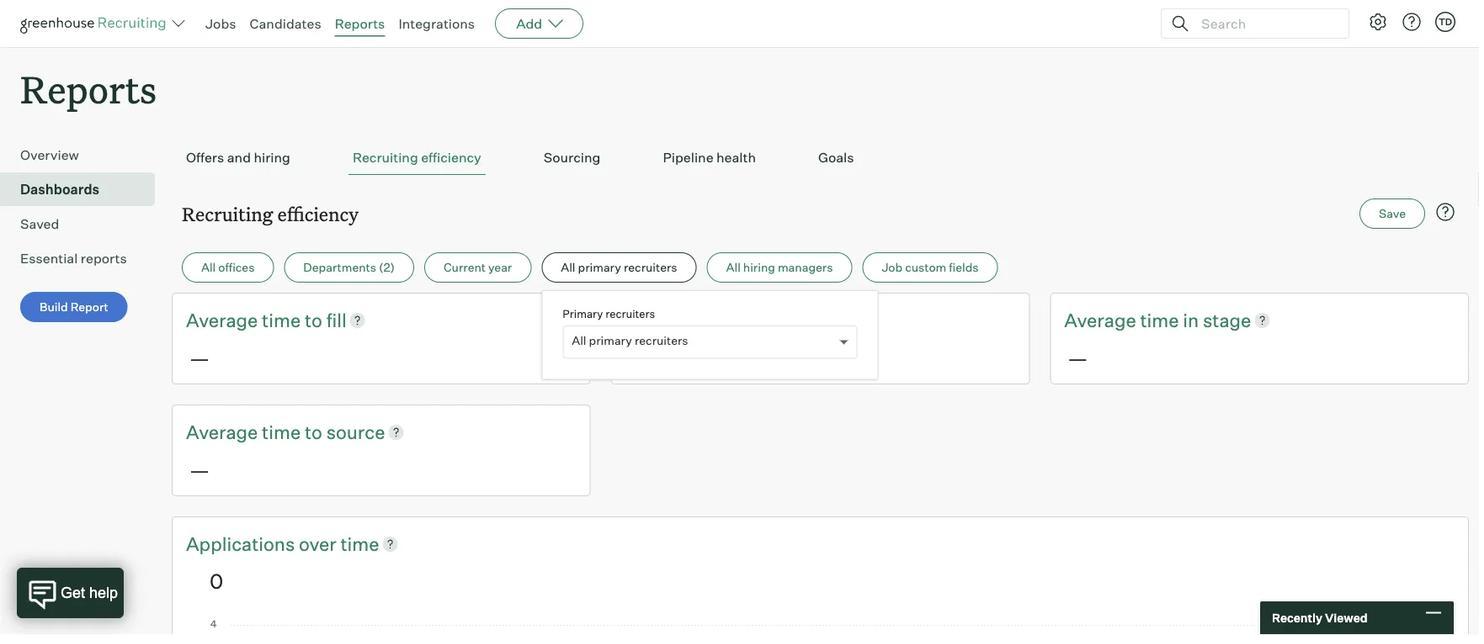 Task type: describe. For each thing, give the bounding box(es) containing it.
job custom fields
[[882, 260, 979, 275]]

to link for fill
[[305, 307, 326, 333]]

efficiency inside recruiting efficiency 'button'
[[421, 149, 481, 166]]

all offices
[[201, 260, 255, 275]]

time link for stage
[[1140, 307, 1183, 333]]

0 horizontal spatial recruiting
[[182, 201, 273, 226]]

viewed
[[1325, 611, 1368, 626]]

recruiting efficiency button
[[348, 141, 486, 175]]

greenhouse recruiting image
[[20, 13, 172, 34]]

hiring inside all hiring managers button
[[743, 260, 775, 275]]

hiring inside offers and hiring button
[[254, 149, 290, 166]]

average for stage
[[1064, 309, 1136, 332]]

and
[[227, 149, 251, 166]]

candidates link
[[250, 15, 321, 32]]

all primary recruiters inside button
[[561, 260, 677, 275]]

time for fill
[[262, 309, 301, 332]]

applications over
[[186, 532, 340, 555]]

to for hire
[[744, 309, 761, 332]]

overview link
[[20, 145, 148, 165]]

faq image
[[1435, 202, 1455, 222]]

jobs link
[[205, 15, 236, 32]]

recruiting inside 'button'
[[353, 149, 418, 166]]

save
[[1379, 206, 1406, 221]]

saved
[[20, 216, 59, 233]]

average time in
[[1064, 309, 1203, 332]]

all hiring managers
[[726, 260, 833, 275]]

over link
[[299, 531, 340, 557]]

2 vertical spatial recruiters
[[635, 334, 688, 348]]

— for stage
[[1068, 346, 1088, 371]]

custom
[[905, 260, 946, 275]]

primary inside 'all primary recruiters' button
[[578, 260, 621, 275]]

average time to for hire
[[625, 309, 765, 332]]

to link for source
[[305, 419, 326, 445]]

1 vertical spatial recruiting efficiency
[[182, 201, 359, 226]]

average link for stage
[[1064, 307, 1140, 333]]

1 vertical spatial primary
[[589, 334, 632, 348]]

average time to for source
[[186, 420, 326, 444]]

time link for fill
[[262, 307, 305, 333]]

offers and hiring
[[186, 149, 290, 166]]

recently viewed
[[1272, 611, 1368, 626]]

report
[[70, 300, 108, 315]]

stage
[[1203, 309, 1251, 332]]

managers
[[778, 260, 833, 275]]

departments (2) button
[[284, 253, 414, 283]]

sourcing
[[544, 149, 601, 166]]

time link for hire
[[701, 307, 744, 333]]

stage link
[[1203, 307, 1251, 333]]

source
[[326, 420, 385, 444]]

— for source
[[189, 457, 210, 483]]

goals
[[818, 149, 854, 166]]

goals button
[[814, 141, 858, 175]]

essential
[[20, 250, 78, 267]]

in
[[1183, 309, 1199, 332]]

to for source
[[305, 420, 322, 444]]

fill link
[[326, 307, 347, 333]]

offers and hiring button
[[182, 141, 295, 175]]

hire link
[[765, 307, 799, 333]]

td button
[[1435, 12, 1455, 32]]

time for stage
[[1140, 309, 1179, 332]]

reports
[[81, 250, 127, 267]]

average time to for fill
[[186, 309, 326, 332]]

fields
[[949, 260, 979, 275]]

departments (2)
[[303, 260, 395, 275]]

source link
[[326, 419, 385, 445]]

essential reports link
[[20, 248, 148, 269]]



Task type: locate. For each thing, give the bounding box(es) containing it.
job custom fields button
[[862, 253, 998, 283]]

integrations link
[[398, 15, 475, 32]]

over
[[299, 532, 336, 555]]

all offices button
[[182, 253, 274, 283]]

health
[[716, 149, 756, 166]]

pipeline health
[[663, 149, 756, 166]]

time link for source
[[262, 419, 305, 445]]

0
[[210, 569, 223, 594]]

0 vertical spatial recruiting
[[353, 149, 418, 166]]

all inside 'button'
[[201, 260, 216, 275]]

sourcing button
[[539, 141, 605, 175]]

all for 'all primary recruiters' button
[[561, 260, 575, 275]]

1 vertical spatial efficiency
[[277, 201, 359, 226]]

time link left source link
[[262, 419, 305, 445]]

primary
[[578, 260, 621, 275], [589, 334, 632, 348]]

time link left stage link
[[1140, 307, 1183, 333]]

all inside button
[[561, 260, 575, 275]]

time for source
[[262, 420, 301, 444]]

configure image
[[1368, 12, 1388, 32]]

primary up "primary recruiters"
[[578, 260, 621, 275]]

all left offices at the top
[[201, 260, 216, 275]]

to left hire
[[744, 309, 761, 332]]

integrations
[[398, 15, 475, 32]]

hire
[[765, 309, 799, 332]]

dashboards
[[20, 181, 99, 198]]

to left the fill
[[305, 309, 322, 332]]

0 horizontal spatial efficiency
[[277, 201, 359, 226]]

time link left hire link
[[701, 307, 744, 333]]

1 vertical spatial recruiting
[[182, 201, 273, 226]]

average for hire
[[625, 309, 697, 332]]

pipeline health button
[[659, 141, 760, 175]]

hiring
[[254, 149, 290, 166], [743, 260, 775, 275]]

recruiters down "primary recruiters"
[[635, 334, 688, 348]]

current year
[[444, 260, 512, 275]]

recruiters
[[624, 260, 677, 275], [605, 307, 655, 320], [635, 334, 688, 348]]

1 horizontal spatial efficiency
[[421, 149, 481, 166]]

— for fill
[[189, 346, 210, 371]]

overview
[[20, 147, 79, 163]]

hiring left managers
[[743, 260, 775, 275]]

year
[[488, 260, 512, 275]]

recruiting efficiency
[[353, 149, 481, 166], [182, 201, 359, 226]]

offices
[[218, 260, 255, 275]]

efficiency
[[421, 149, 481, 166], [277, 201, 359, 226]]

reports down greenhouse recruiting image
[[20, 64, 157, 114]]

0 vertical spatial primary
[[578, 260, 621, 275]]

average link for fill
[[186, 307, 262, 333]]

primary recruiters
[[563, 307, 655, 320]]

all for all offices 'button'
[[201, 260, 216, 275]]

to left source
[[305, 420, 322, 444]]

all for all hiring managers button
[[726, 260, 741, 275]]

job
[[882, 260, 903, 275]]

all inside button
[[726, 260, 741, 275]]

0 vertical spatial hiring
[[254, 149, 290, 166]]

average link for hire
[[625, 307, 701, 333]]

1 vertical spatial reports
[[20, 64, 157, 114]]

time
[[262, 309, 301, 332], [701, 309, 740, 332], [1140, 309, 1179, 332], [262, 420, 301, 444], [340, 532, 379, 555]]

time left in
[[1140, 309, 1179, 332]]

fill
[[326, 309, 347, 332]]

offers
[[186, 149, 224, 166]]

recruiting efficiency inside 'button'
[[353, 149, 481, 166]]

average
[[186, 309, 258, 332], [625, 309, 697, 332], [1064, 309, 1136, 332], [186, 420, 258, 444]]

all
[[201, 260, 216, 275], [561, 260, 575, 275], [726, 260, 741, 275], [572, 334, 586, 348]]

1 horizontal spatial recruiting
[[353, 149, 418, 166]]

all primary recruiters up "primary recruiters"
[[561, 260, 677, 275]]

hiring right and at the top left
[[254, 149, 290, 166]]

dashboards link
[[20, 179, 148, 200]]

jobs
[[205, 15, 236, 32]]

0 horizontal spatial reports
[[20, 64, 157, 114]]

saved link
[[20, 214, 148, 234]]

primary
[[563, 307, 603, 320]]

1 vertical spatial hiring
[[743, 260, 775, 275]]

0 horizontal spatial hiring
[[254, 149, 290, 166]]

tab list
[[182, 141, 1459, 175]]

recruiters down 'all primary recruiters' button
[[605, 307, 655, 320]]

primary down "primary recruiters"
[[589, 334, 632, 348]]

to for fill
[[305, 309, 322, 332]]

average for fill
[[186, 309, 258, 332]]

Search text field
[[1197, 11, 1333, 36]]

build report button
[[20, 292, 128, 323]]

0 vertical spatial all primary recruiters
[[561, 260, 677, 275]]

0 vertical spatial recruiting efficiency
[[353, 149, 481, 166]]

tab list containing offers and hiring
[[182, 141, 1459, 175]]

essential reports
[[20, 250, 127, 267]]

to link for hire
[[744, 307, 765, 333]]

all primary recruiters button
[[542, 253, 697, 283]]

add
[[516, 15, 542, 32]]

0 vertical spatial reports
[[335, 15, 385, 32]]

departments
[[303, 260, 376, 275]]

recruiters up "primary recruiters"
[[624, 260, 677, 275]]

0 vertical spatial efficiency
[[421, 149, 481, 166]]

to link
[[305, 307, 326, 333], [744, 307, 765, 333], [305, 419, 326, 445]]

time left the fill
[[262, 309, 301, 332]]

time link
[[262, 307, 305, 333], [701, 307, 744, 333], [1140, 307, 1183, 333], [262, 419, 305, 445], [340, 531, 379, 557]]

time link right over at the bottom left
[[340, 531, 379, 557]]

pipeline
[[663, 149, 713, 166]]

time right over at the bottom left
[[340, 532, 379, 555]]

current year button
[[424, 253, 531, 283]]

recruiters inside button
[[624, 260, 677, 275]]

xychart image
[[210, 621, 1431, 636]]

1 horizontal spatial reports
[[335, 15, 385, 32]]

all primary recruiters down "primary recruiters"
[[572, 334, 688, 348]]

all down 'primary' at the left of the page
[[572, 334, 586, 348]]

current
[[444, 260, 486, 275]]

build
[[40, 300, 68, 315]]

average link
[[186, 307, 262, 333], [625, 307, 701, 333], [1064, 307, 1140, 333], [186, 419, 262, 445]]

to
[[305, 309, 322, 332], [744, 309, 761, 332], [305, 420, 322, 444]]

(2)
[[379, 260, 395, 275]]

time for hire
[[701, 309, 740, 332]]

— for hire
[[629, 346, 649, 371]]

1 vertical spatial recruiters
[[605, 307, 655, 320]]

1 horizontal spatial hiring
[[743, 260, 775, 275]]

recently
[[1272, 611, 1322, 626]]

td button
[[1432, 8, 1459, 35]]

in link
[[1183, 307, 1203, 333]]

time left source
[[262, 420, 301, 444]]

0 vertical spatial recruiters
[[624, 260, 677, 275]]

all hiring managers button
[[707, 253, 852, 283]]

—
[[189, 346, 210, 371], [629, 346, 649, 371], [1068, 346, 1088, 371], [189, 457, 210, 483]]

average time to
[[186, 309, 326, 332], [625, 309, 765, 332], [186, 420, 326, 444]]

candidates
[[250, 15, 321, 32]]

average for source
[[186, 420, 258, 444]]

build report
[[40, 300, 108, 315]]

reports link
[[335, 15, 385, 32]]

average link for source
[[186, 419, 262, 445]]

add button
[[495, 8, 584, 39]]

1 vertical spatial all primary recruiters
[[572, 334, 688, 348]]

all left managers
[[726, 260, 741, 275]]

all primary recruiters
[[561, 260, 677, 275], [572, 334, 688, 348]]

reports right candidates link
[[335, 15, 385, 32]]

applications link
[[186, 531, 299, 557]]

time left hire
[[701, 309, 740, 332]]

applications
[[186, 532, 295, 555]]

save button
[[1360, 199, 1425, 229]]

recruiting
[[353, 149, 418, 166], [182, 201, 273, 226]]

all up 'primary' at the left of the page
[[561, 260, 575, 275]]

reports
[[335, 15, 385, 32], [20, 64, 157, 114]]

td
[[1439, 16, 1452, 27]]

time link left fill "link"
[[262, 307, 305, 333]]



Task type: vqa. For each thing, say whether or not it's contained in the screenshot.
1st Number of open from right
no



